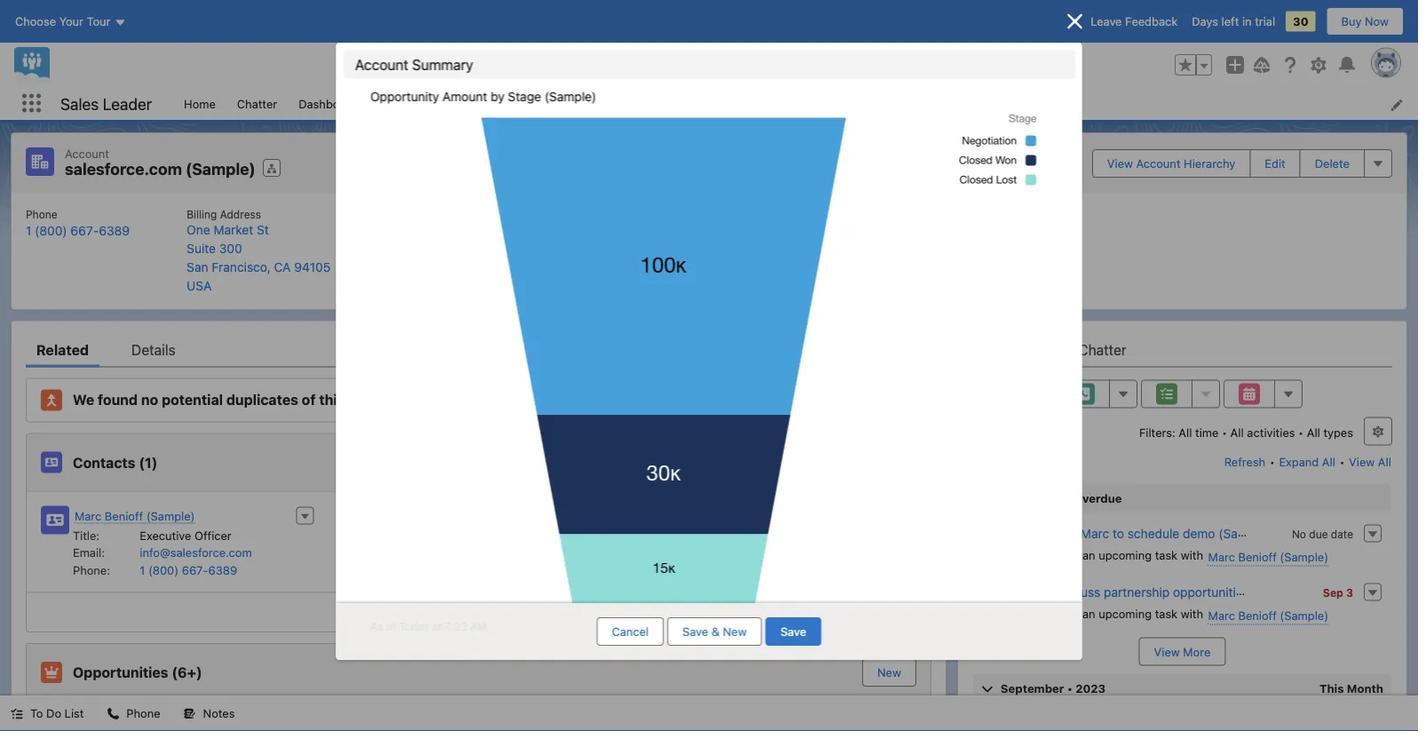 Task type: vqa. For each thing, say whether or not it's contained in the screenshot.
Personal within TREE ITEM
no



Task type: locate. For each thing, give the bounding box(es) containing it.
view right following
[[1108, 157, 1134, 170]]

1 (800) 667-6389 link down salesforce.com
[[26, 223, 130, 238]]

marc benioff (sample) link inside 'related' tab panel
[[75, 508, 195, 525]]

view up am
[[458, 605, 483, 619]]

(1)
[[139, 454, 158, 471]]

list for the home link
[[12, 193, 1407, 310]]

1 text default image from the left
[[107, 708, 119, 720]]

1 vertical spatial 667-
[[182, 563, 208, 577]]

1 vertical spatial chatter link
[[1079, 332, 1127, 367]]

1 vertical spatial have
[[1054, 607, 1080, 620]]

account up "opportunity"
[[355, 56, 408, 73]]

notes button
[[173, 696, 246, 731]]

1 task from the top
[[1155, 548, 1178, 562]]

0 vertical spatial marc benioff (sample) link
[[75, 508, 195, 525]]

3
[[1347, 587, 1354, 599]]

1 (800) 667-6389
[[140, 563, 237, 577]]

september
[[1001, 682, 1065, 695]]

marc benioff (sample) link down opportunities
[[1209, 607, 1329, 625]]

an up discuss
[[1083, 548, 1096, 562]]

chatter inside list
[[237, 97, 277, 110]]

1 vertical spatial upcoming
[[1099, 607, 1152, 620]]

schedule
[[1128, 526, 1180, 541]]

related link
[[36, 332, 89, 367]]

discuss partnership opportunities (sample)
[[1056, 585, 1305, 599]]

0 vertical spatial &
[[1062, 491, 1071, 505]]

upcoming & overdue
[[1001, 491, 1123, 505]]

1 upcoming from the top
[[1099, 548, 1152, 562]]

0 vertical spatial (800)
[[35, 223, 67, 238]]

date down this month
[[1332, 718, 1354, 731]]

view inside view more button
[[1155, 645, 1180, 658]]

list
[[65, 707, 84, 720]]

no due date up sep
[[1292, 528, 1354, 541]]

1 horizontal spatial 6389
[[208, 563, 237, 577]]

0 horizontal spatial phone
[[26, 208, 57, 220]]

1 vertical spatial no due date
[[1292, 718, 1354, 731]]

of left this
[[302, 391, 316, 408]]

2 an from the top
[[1083, 607, 1096, 620]]

2 with from the top
[[1181, 607, 1204, 620]]

have
[[1054, 548, 1080, 562], [1054, 607, 1080, 620]]

you have an upcoming task with marc benioff (sample) for opportunities
[[1031, 607, 1329, 622]]

1 horizontal spatial text default image
[[184, 708, 196, 720]]

save right the save & new
[[781, 625, 807, 638]]

0 horizontal spatial new
[[723, 625, 747, 638]]

1 horizontal spatial 667-
[[182, 563, 208, 577]]

text default image left the notes
[[184, 708, 196, 720]]

0 vertical spatial benioff
[[105, 509, 143, 523]]

stage
[[508, 89, 541, 104]]

no
[[1292, 528, 1307, 541], [1292, 718, 1307, 731]]

2 horizontal spatial account
[[1137, 157, 1181, 170]]

no due date
[[1292, 528, 1354, 541], [1292, 718, 1354, 731]]

667- down salesforce.com
[[71, 223, 99, 238]]

market
[[214, 223, 253, 237]]

2 task from the top
[[1155, 607, 1178, 620]]

6389
[[99, 223, 130, 238], [208, 563, 237, 577]]

address
[[220, 208, 261, 220], [355, 656, 408, 673]]

date up sep 3
[[1332, 528, 1354, 541]]

1 vertical spatial an
[[1083, 607, 1096, 620]]

0 vertical spatial an
[[1083, 548, 1096, 562]]

1 vertical spatial phone
[[126, 707, 160, 720]]

1 vertical spatial marc benioff (sample) link
[[1209, 548, 1329, 566]]

(sample) up the executive
[[146, 509, 195, 523]]

1 vertical spatial new
[[878, 666, 902, 679]]

0 vertical spatial upcoming
[[1099, 548, 1152, 562]]

leader
[[103, 94, 152, 113]]

0 vertical spatial due
[[1310, 528, 1329, 541]]

1 vertical spatial list
[[12, 193, 1407, 310]]

0 vertical spatial with
[[1181, 548, 1204, 562]]

this month
[[1320, 682, 1384, 695]]

1 vertical spatial 1 (800) 667-6389 link
[[140, 563, 237, 577]]

0 horizontal spatial 6389
[[99, 223, 130, 238]]

list containing home
[[173, 87, 1419, 120]]

6389 down salesforce.com
[[99, 223, 130, 238]]

we found no potential duplicates of this account.
[[73, 391, 410, 408]]

duplicates
[[226, 391, 298, 408]]

email:
[[73, 546, 105, 559]]

due up sep
[[1310, 528, 1329, 541]]

marc benioff (sample) link up executive officer email: at the left bottom
[[75, 508, 195, 525]]

text default image inside notes button
[[184, 708, 196, 720]]

list containing one market st
[[12, 193, 1407, 310]]

2 vertical spatial benioff
[[1239, 609, 1277, 622]]

1 horizontal spatial chatter link
[[1079, 332, 1127, 367]]

0 horizontal spatial 1
[[26, 223, 31, 238]]

phone:
[[73, 563, 110, 577]]

1 horizontal spatial new
[[878, 666, 902, 679]]

tab list
[[26, 332, 932, 367]]

view for view more
[[1155, 645, 1180, 658]]

0 horizontal spatial chatter link
[[226, 87, 288, 120]]

st
[[257, 223, 269, 237]]

filters: all time • all activities • all types
[[1140, 426, 1354, 439]]

667- down info@salesforce.com link
[[182, 563, 208, 577]]

related
[[36, 341, 89, 358]]

save for save
[[781, 625, 807, 638]]

1 with from the top
[[1181, 548, 1204, 562]]

0 horizontal spatial 667-
[[71, 223, 99, 238]]

have down discuss
[[1054, 607, 1080, 620]]

contacts
[[73, 454, 135, 471]]

task down call marc to schedule demo (sample)
[[1155, 548, 1178, 562]]

feedback
[[1126, 15, 1178, 28]]

1 horizontal spatial chatter
[[1079, 341, 1127, 358]]

1 date from the top
[[1332, 528, 1354, 541]]

1 (800) 667-6389 link
[[26, 223, 130, 238], [140, 563, 237, 577]]

1 horizontal spatial save
[[781, 625, 807, 638]]

(sample) right demo
[[1219, 526, 1271, 541]]

one
[[187, 223, 210, 237]]

benioff down opportunities
[[1239, 609, 1277, 622]]

buy now
[[1342, 15, 1389, 28]]

with down demo
[[1181, 548, 1204, 562]]

1 vertical spatial with
[[1181, 607, 1204, 620]]

2 due from the top
[[1310, 718, 1329, 731]]

this
[[1320, 682, 1345, 695]]

2 you from the top
[[1031, 607, 1051, 620]]

0 horizontal spatial chatter
[[237, 97, 277, 110]]

at
[[432, 620, 442, 632]]

0 vertical spatial you have an upcoming task with marc benioff (sample)
[[1031, 548, 1329, 563]]

usa
[[187, 279, 212, 293]]

1 vertical spatial you
[[1031, 607, 1051, 620]]

benioff up executive officer email: at the left bottom
[[105, 509, 143, 523]]

2 text default image from the left
[[184, 708, 196, 720]]

with
[[1181, 548, 1204, 562], [1181, 607, 1204, 620]]

accounts list item
[[557, 87, 652, 120]]

0 horizontal spatial of
[[302, 391, 316, 408]]

buy now button
[[1327, 7, 1405, 36]]

1 vertical spatial 6389
[[208, 563, 237, 577]]

save & new
[[683, 625, 747, 638]]

0 vertical spatial phone
[[26, 208, 57, 220]]

send follow up email for customer conference (sample) link
[[1031, 716, 1349, 731]]

benioff up opportunities
[[1239, 550, 1277, 563]]

& left save button
[[712, 625, 720, 638]]

1 vertical spatial date
[[1332, 718, 1354, 731]]

with down discuss partnership opportunities (sample)
[[1181, 607, 1204, 620]]

account for account summary
[[355, 56, 408, 73]]

view left the "more"
[[1155, 645, 1180, 658]]

0 vertical spatial task
[[1155, 548, 1178, 562]]

no due date down this
[[1292, 718, 1354, 731]]

0 horizontal spatial view all link
[[27, 592, 931, 632]]

save right cancel
[[683, 625, 709, 638]]

tab list containing related
[[26, 332, 932, 367]]

& left overdue at the bottom of page
[[1062, 491, 1071, 505]]

save inside button
[[683, 625, 709, 638]]

cancel
[[612, 625, 649, 638]]

you down upcoming
[[1031, 548, 1051, 562]]

list
[[173, 87, 1419, 120], [12, 193, 1407, 310]]

1 horizontal spatial &
[[1062, 491, 1071, 505]]

info@salesforce.com link
[[140, 546, 252, 559]]

san
[[187, 260, 208, 275]]

7:​23
[[445, 620, 467, 632]]

text default image
[[11, 708, 23, 720]]

upcoming down to
[[1099, 548, 1152, 562]]

(sample) right the stage
[[544, 89, 596, 104]]

text default image for phone
[[107, 708, 119, 720]]

1 vertical spatial address
[[355, 656, 408, 673]]

1 horizontal spatial of
[[386, 620, 396, 632]]

left
[[1222, 15, 1240, 28]]

phone inside button
[[126, 707, 160, 720]]

to
[[30, 707, 43, 720]]

group
[[1175, 54, 1213, 76]]

0 horizontal spatial save
[[683, 625, 709, 638]]

1 vertical spatial you have an upcoming task with marc benioff (sample)
[[1031, 607, 1329, 622]]

reports
[[408, 97, 450, 110]]

benioff inside 'related' tab panel
[[105, 509, 143, 523]]

sep
[[1323, 587, 1344, 599]]

1 horizontal spatial phone
[[126, 707, 160, 720]]

all
[[1179, 426, 1193, 439], [1231, 426, 1244, 439], [1307, 426, 1321, 439], [1323, 455, 1336, 468], [1379, 455, 1392, 468], [487, 605, 500, 619]]

task for opportunities
[[1155, 607, 1178, 620]]

information
[[411, 656, 485, 673]]

marc inside 'related' tab panel
[[75, 509, 102, 523]]

1 vertical spatial due
[[1310, 718, 1329, 731]]

6389 inside phone 1 (800) 667-6389
[[99, 223, 130, 238]]

•
[[1222, 426, 1228, 439], [1299, 426, 1304, 439], [1270, 455, 1276, 468], [1340, 455, 1345, 468], [1068, 682, 1073, 695]]

forecasts link
[[483, 87, 557, 120]]

1 you have an upcoming task with marc benioff (sample) from the top
[[1031, 548, 1329, 563]]

officer
[[195, 529, 232, 542]]

0 vertical spatial address
[[220, 208, 261, 220]]

0 vertical spatial 6389
[[99, 223, 130, 238]]

0 vertical spatial date
[[1332, 528, 1354, 541]]

call
[[1056, 526, 1078, 541]]

of right as
[[386, 620, 396, 632]]

0 vertical spatial of
[[302, 391, 316, 408]]

1 horizontal spatial 1
[[140, 563, 145, 577]]

with for schedule
[[1181, 548, 1204, 562]]

filters:
[[1140, 426, 1176, 439]]

6389 down info@salesforce.com
[[208, 563, 237, 577]]

due down this
[[1310, 718, 1329, 731]]

2 upcoming from the top
[[1099, 607, 1152, 620]]

view inside 'related' tab panel
[[458, 605, 483, 619]]

view down types in the bottom right of the page
[[1350, 455, 1375, 468]]

0 vertical spatial new
[[723, 625, 747, 638]]

save
[[683, 625, 709, 638], [781, 625, 807, 638]]

0 horizontal spatial (800)
[[35, 223, 67, 238]]

0 vertical spatial 1
[[26, 223, 31, 238]]

(800) inside phone 1 (800) 667-6389
[[35, 223, 67, 238]]

(sample) down sep
[[1280, 609, 1329, 622]]

0 vertical spatial chatter
[[237, 97, 277, 110]]

1 vertical spatial benioff
[[1239, 550, 1277, 563]]

marc up the 'title:'
[[75, 509, 102, 523]]

1 horizontal spatial 1 (800) 667-6389 link
[[140, 563, 237, 577]]

1 horizontal spatial account
[[355, 56, 408, 73]]

marc down demo
[[1209, 550, 1236, 563]]

opportunities image
[[41, 662, 62, 683]]

view inside view account hierarchy button
[[1108, 157, 1134, 170]]

have down call
[[1054, 548, 1080, 562]]

for
[[1153, 716, 1169, 731]]

1 vertical spatial task
[[1155, 607, 1178, 620]]

due
[[1310, 528, 1329, 541], [1310, 718, 1329, 731]]

(800)
[[35, 223, 67, 238], [148, 563, 179, 577]]

1 have from the top
[[1054, 548, 1080, 562]]

upcoming
[[1099, 548, 1152, 562], [1099, 607, 1152, 620]]

upcoming & overdue button
[[974, 484, 1392, 512]]

you up september
[[1031, 607, 1051, 620]]

list item
[[568, 207, 723, 295]]

delete
[[1315, 157, 1350, 170]]

marc benioff (sample) link up opportunities
[[1209, 548, 1329, 566]]

now
[[1365, 15, 1389, 28]]

save inside button
[[781, 625, 807, 638]]

2 have from the top
[[1054, 607, 1080, 620]]

1 (800) 667-6389 link down info@salesforce.com link
[[140, 563, 237, 577]]

dashboards list item
[[288, 87, 397, 120]]

cancel button
[[597, 617, 664, 646]]

opportunity amount by stage (sample)
[[370, 89, 596, 104]]

benioff for call marc to schedule demo (sample)
[[1239, 550, 1277, 563]]

list for leave feedback link
[[173, 87, 1419, 120]]

0 horizontal spatial address
[[220, 208, 261, 220]]

1 an from the top
[[1083, 548, 1096, 562]]

with for (sample)
[[1181, 607, 1204, 620]]

& inside dropdown button
[[1062, 491, 1071, 505]]

phone for phone 1 (800) 667-6389
[[26, 208, 57, 220]]

1 vertical spatial no
[[1292, 718, 1307, 731]]

task down discuss partnership opportunities (sample)
[[1155, 607, 1178, 620]]

view account hierarchy button
[[1093, 149, 1251, 177]]

0 vertical spatial you
[[1031, 548, 1051, 562]]

account left hierarchy
[[1137, 157, 1181, 170]]

view
[[1108, 157, 1134, 170], [1350, 455, 1375, 468], [458, 605, 483, 619], [1155, 645, 1180, 658]]

2 save from the left
[[781, 625, 807, 638]]

an for discuss
[[1083, 607, 1096, 620]]

0 horizontal spatial &
[[712, 625, 720, 638]]

account down sales
[[65, 147, 109, 160]]

0 vertical spatial 1 (800) 667-6389 link
[[26, 223, 130, 238]]

send follow up email for customer conference (sample)
[[1031, 716, 1349, 731]]

to
[[1113, 526, 1125, 541]]

0 vertical spatial chatter link
[[226, 87, 288, 120]]

0 horizontal spatial text default image
[[107, 708, 119, 720]]

• right the "time"
[[1222, 426, 1228, 439]]

opportunities (6+)
[[73, 664, 202, 681]]

1 vertical spatial &
[[712, 625, 720, 638]]

following
[[1009, 157, 1060, 170]]

an down discuss
[[1083, 607, 1096, 620]]

0 vertical spatial view all link
[[1349, 447, 1393, 476]]

1 horizontal spatial (800)
[[148, 563, 179, 577]]

text default image
[[107, 708, 119, 720], [184, 708, 196, 720]]

customer
[[1172, 716, 1226, 731]]

& inside button
[[712, 625, 720, 638]]

you have an upcoming task with marc benioff (sample) down discuss partnership opportunities (sample)
[[1031, 607, 1329, 622]]

1 you from the top
[[1031, 548, 1051, 562]]

2023
[[1076, 682, 1106, 695]]

2 vertical spatial marc benioff (sample) link
[[1209, 607, 1329, 625]]

you have an upcoming task with marc benioff (sample) down call marc to schedule demo (sample)
[[1031, 548, 1329, 563]]

send
[[1031, 716, 1061, 731]]

this
[[319, 391, 345, 408]]

1 save from the left
[[683, 625, 709, 638]]

view more button
[[1139, 638, 1226, 666]]

1 vertical spatial 1
[[140, 563, 145, 577]]

text default image inside phone button
[[107, 708, 119, 720]]

new
[[723, 625, 747, 638], [878, 666, 902, 679]]

0 vertical spatial no
[[1292, 528, 1307, 541]]

0 vertical spatial 667-
[[71, 223, 99, 238]]

1 vertical spatial view all link
[[27, 592, 931, 632]]

0 vertical spatial have
[[1054, 548, 1080, 562]]

0 horizontal spatial account
[[65, 147, 109, 160]]

new inside button
[[723, 625, 747, 638]]

0 vertical spatial list
[[173, 87, 1419, 120]]

address up market
[[220, 208, 261, 220]]

activities
[[1248, 426, 1296, 439]]

1
[[26, 223, 31, 238], [140, 563, 145, 577]]

phone inside phone 1 (800) 667-6389
[[26, 208, 57, 220]]

2 you have an upcoming task with marc benioff (sample) from the top
[[1031, 607, 1329, 622]]

2 no due date from the top
[[1292, 718, 1354, 731]]

0 vertical spatial no due date
[[1292, 528, 1354, 541]]

text default image right list
[[107, 708, 119, 720]]

upcoming down partnership
[[1099, 607, 1152, 620]]

home
[[184, 97, 216, 110]]

account summary
[[355, 56, 473, 73]]

chatter
[[237, 97, 277, 110], [1079, 341, 1127, 358]]

1 inside 'related' tab panel
[[140, 563, 145, 577]]

address down as
[[355, 656, 408, 673]]

1 vertical spatial (800)
[[148, 563, 179, 577]]



Task type: describe. For each thing, give the bounding box(es) containing it.
new button
[[863, 658, 917, 687]]

2 date from the top
[[1332, 718, 1354, 731]]

1 inside phone 1 (800) 667-6389
[[26, 223, 31, 238]]

you have an upcoming task with marc benioff (sample) for to
[[1031, 548, 1329, 563]]

types
[[1324, 426, 1354, 439]]

call marc to schedule demo (sample) link
[[1056, 525, 1271, 541]]

found
[[98, 391, 138, 408]]

sep 3
[[1323, 587, 1354, 599]]

details link
[[131, 332, 176, 367]]

(sample) up billing
[[186, 159, 256, 179]]

leave feedback link
[[1091, 15, 1178, 28]]

300
[[219, 241, 242, 256]]

buy
[[1342, 15, 1362, 28]]

benioff for discuss partnership opportunities (sample)
[[1239, 609, 1277, 622]]

1 vertical spatial of
[[386, 620, 396, 632]]

days left in trial
[[1192, 15, 1276, 28]]

dashboards
[[299, 97, 363, 110]]

1 horizontal spatial address
[[355, 656, 408, 673]]

address inside "billing address one market st suite 300 san francisco, ca 94105 usa"
[[220, 208, 261, 220]]

• left expand
[[1270, 455, 1276, 468]]

time
[[1196, 426, 1219, 439]]

save for save & new
[[683, 625, 709, 638]]

marc down opportunities
[[1209, 609, 1236, 622]]

account inside button
[[1137, 157, 1181, 170]]

call marc to schedule demo (sample)
[[1056, 526, 1271, 541]]

edit button
[[1250, 149, 1301, 177]]

info@salesforce.com
[[140, 546, 252, 559]]

list item inside list
[[568, 207, 723, 295]]

discuss partnership opportunities (sample) link
[[1056, 584, 1305, 599]]

contacts image
[[41, 452, 62, 473]]

you for call marc to schedule demo (sample)
[[1031, 548, 1051, 562]]

home link
[[173, 87, 226, 120]]

summary
[[412, 56, 473, 73]]

view for view account hierarchy
[[1108, 157, 1134, 170]]

inverse image
[[1065, 11, 1086, 32]]

(800) inside 'related' tab panel
[[148, 563, 179, 577]]

reports list item
[[397, 87, 483, 120]]

address information
[[355, 656, 485, 673]]

(sample) left sep
[[1253, 585, 1305, 599]]

days
[[1192, 15, 1219, 28]]

upcoming for partnership
[[1099, 607, 1152, 620]]

marc benioff (sample) link for call marc to schedule demo (sample)
[[1209, 548, 1329, 566]]

save & new button
[[668, 617, 762, 646]]

• left '2023' at the bottom
[[1068, 682, 1073, 695]]

accounts
[[568, 97, 618, 110]]

0 horizontal spatial 1 (800) 667-6389 link
[[26, 223, 130, 238]]

demo
[[1183, 526, 1216, 541]]

title:
[[73, 529, 100, 542]]

accounts link
[[557, 87, 629, 120]]

refresh • expand all • view all
[[1225, 455, 1392, 468]]

1 vertical spatial chatter
[[1079, 341, 1127, 358]]

am
[[470, 620, 486, 632]]

september  •  2023
[[1001, 682, 1106, 695]]

task image
[[994, 582, 1015, 603]]

refresh
[[1225, 455, 1266, 468]]

view all
[[458, 605, 500, 619]]

667- inside 'related' tab panel
[[182, 563, 208, 577]]

today
[[399, 620, 429, 632]]

overdue
[[1074, 491, 1123, 505]]

marc left to
[[1081, 526, 1110, 541]]

expand all button
[[1279, 447, 1337, 476]]

do
[[46, 707, 61, 720]]

http://www.salesforce.com link
[[388, 223, 540, 238]]

you for discuss partnership opportunities (sample)
[[1031, 607, 1051, 620]]

salesforce.com (sample)
[[65, 159, 256, 179]]

dashboards link
[[288, 87, 374, 120]]

of inside 'related' tab panel
[[302, 391, 316, 408]]

opportunities
[[73, 664, 168, 681]]

6389 inside 'related' tab panel
[[208, 563, 237, 577]]

marc benioff (sample)
[[75, 509, 195, 523]]

30
[[1294, 15, 1309, 28]]

francisco,
[[212, 260, 271, 275]]

amount
[[442, 89, 487, 104]]

new inside button
[[878, 666, 902, 679]]

as
[[370, 620, 383, 632]]

1 horizontal spatial view all link
[[1349, 447, 1393, 476]]

1 no from the top
[[1292, 528, 1307, 541]]

1 due from the top
[[1310, 528, 1329, 541]]

up
[[1101, 716, 1116, 731]]

leave
[[1091, 15, 1122, 28]]

marc benioff (sample) link for discuss partnership opportunities (sample)
[[1209, 607, 1329, 625]]

contacts (1)
[[73, 454, 158, 471]]

expand
[[1280, 455, 1319, 468]]

• up expand
[[1299, 426, 1304, 439]]

as of today at 7:​23 am
[[370, 620, 486, 632]]

(sample) inside 'related' tab panel
[[146, 509, 195, 523]]

more
[[1184, 645, 1211, 658]]

1 no due date from the top
[[1292, 528, 1354, 541]]

account for account
[[65, 147, 109, 160]]

partnership
[[1104, 585, 1170, 599]]

& for overdue
[[1062, 491, 1071, 505]]

sales
[[60, 94, 99, 113]]

have for call
[[1054, 548, 1080, 562]]

trial
[[1255, 15, 1276, 28]]

task for to
[[1155, 548, 1178, 562]]

(sample) down this
[[1297, 716, 1349, 731]]

to do list button
[[0, 696, 95, 731]]

all inside 'related' tab panel
[[487, 605, 500, 619]]

upcoming for marc
[[1099, 548, 1152, 562]]

delete button
[[1300, 149, 1365, 177]]

an for call
[[1083, 548, 1096, 562]]

opportunity
[[370, 89, 439, 104]]

related tab panel
[[26, 367, 932, 731]]

task image
[[994, 713, 1015, 731]]

salesforce.com
[[65, 159, 182, 179]]

phone 1 (800) 667-6389
[[26, 208, 130, 238]]

account.
[[349, 391, 410, 408]]

forecasts
[[494, 97, 547, 110]]

no
[[141, 391, 158, 408]]

http://www.salesforce.com
[[388, 223, 540, 238]]

have for discuss
[[1054, 607, 1080, 620]]

(sample) up sep
[[1280, 550, 1329, 563]]

text default image for notes
[[184, 708, 196, 720]]

view for view all
[[458, 605, 483, 619]]

by
[[490, 89, 504, 104]]

667- inside phone 1 (800) 667-6389
[[71, 223, 99, 238]]

suite
[[187, 241, 216, 256]]

notes
[[203, 707, 235, 720]]

leave feedback
[[1091, 15, 1178, 28]]

executive
[[140, 529, 191, 542]]

• down types in the bottom right of the page
[[1340, 455, 1345, 468]]

2 no from the top
[[1292, 718, 1307, 731]]

phone for phone
[[126, 707, 160, 720]]

& for new
[[712, 625, 720, 638]]



